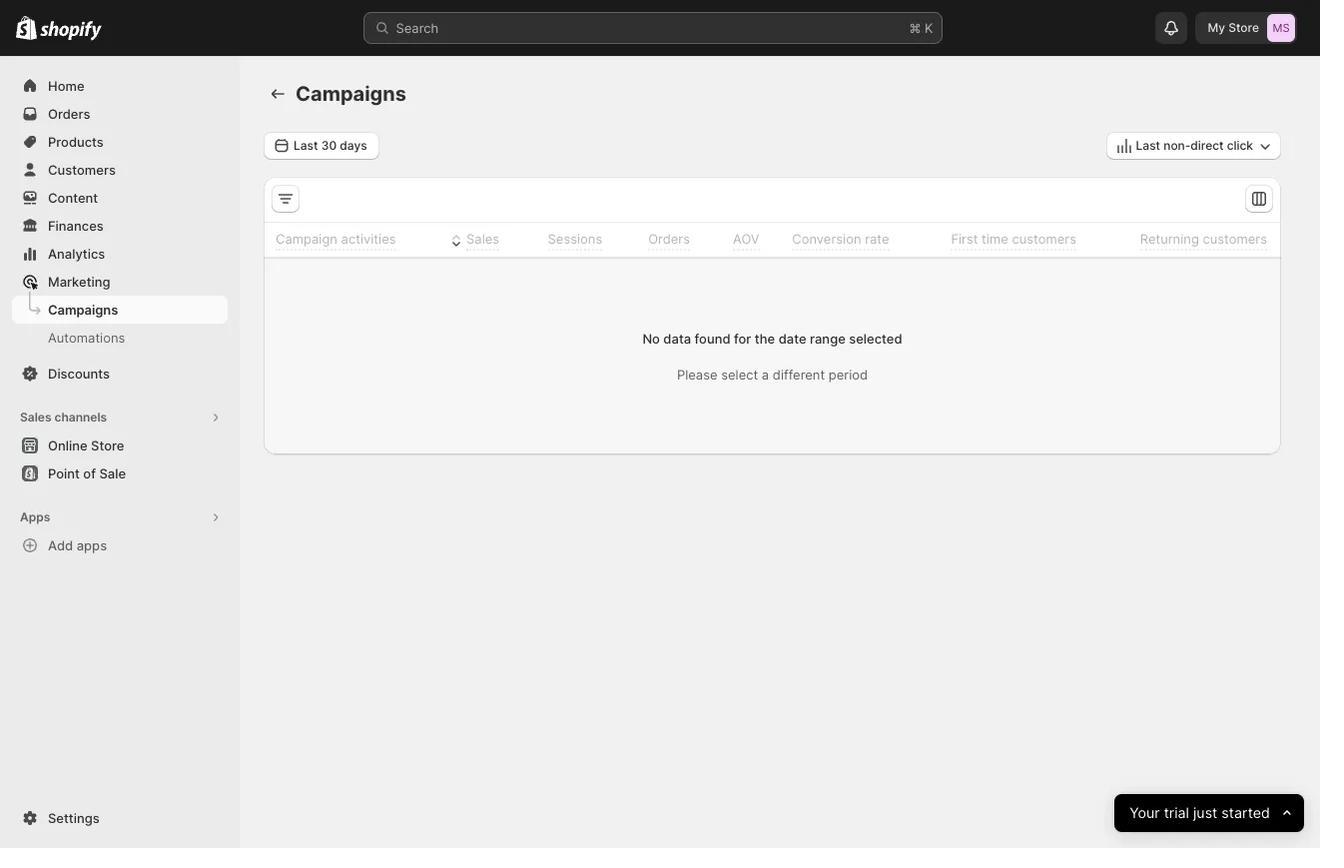 Task type: locate. For each thing, give the bounding box(es) containing it.
2 customers from the left
[[1203, 231, 1268, 247]]

sales left sessions button
[[467, 231, 500, 247]]

1 vertical spatial sales
[[20, 410, 51, 425]]

sales for sales channels
[[20, 410, 51, 425]]

campaigns up automations
[[48, 302, 118, 318]]

1 vertical spatial store
[[91, 438, 124, 454]]

online store button
[[0, 432, 240, 460]]

1 horizontal spatial last
[[1136, 138, 1161, 153]]

1 horizontal spatial orders
[[648, 231, 690, 247]]

sessions button
[[525, 225, 606, 254]]

apps
[[20, 509, 50, 524]]

sale
[[99, 465, 126, 481]]

customers right time
[[1012, 231, 1077, 247]]

rate
[[865, 231, 890, 247]]

1 horizontal spatial campaigns
[[296, 82, 406, 106]]

direct
[[1191, 138, 1224, 153]]

last
[[294, 138, 318, 153], [1136, 138, 1161, 153]]

products link
[[12, 128, 228, 156]]

sales channels
[[20, 410, 107, 425]]

0 vertical spatial campaigns
[[296, 82, 406, 106]]

no data found for the date range selected
[[643, 331, 903, 347]]

store right 'my' at top
[[1229, 20, 1260, 35]]

date
[[779, 331, 807, 347]]

of
[[83, 465, 96, 481]]

last left non- on the right top
[[1136, 138, 1161, 153]]

orders inside button
[[648, 231, 690, 247]]

store
[[1229, 20, 1260, 35], [91, 438, 124, 454]]

add
[[48, 537, 73, 553]]

first
[[951, 231, 978, 247]]

online store link
[[12, 432, 228, 460]]

data
[[664, 331, 691, 347]]

returning customers
[[1140, 231, 1268, 247]]

settings
[[48, 810, 100, 826]]

1 vertical spatial orders
[[648, 231, 690, 247]]

last non-direct click
[[1136, 138, 1254, 153]]

customers
[[48, 162, 116, 178]]

1 vertical spatial campaigns
[[48, 302, 118, 318]]

orders button
[[625, 225, 693, 254]]

different
[[773, 367, 825, 383]]

customers link
[[12, 156, 228, 184]]

0 horizontal spatial campaigns
[[48, 302, 118, 318]]

0 vertical spatial sales
[[467, 231, 500, 247]]

customers
[[1012, 231, 1077, 247], [1203, 231, 1268, 247]]

campaigns up days on the top of page
[[296, 82, 406, 106]]

campaign activities
[[276, 231, 396, 247]]

1 horizontal spatial store
[[1229, 20, 1260, 35]]

campaigns
[[296, 82, 406, 106], [48, 302, 118, 318]]

automations
[[48, 330, 125, 346]]

1 customers from the left
[[1012, 231, 1077, 247]]

customers right "returning"
[[1203, 231, 1268, 247]]

last non-direct click button
[[1106, 132, 1282, 160]]

orders
[[48, 106, 90, 122], [648, 231, 690, 247]]

aov button
[[710, 225, 763, 254]]

store inside button
[[91, 438, 124, 454]]

point of sale button
[[0, 460, 240, 487]]

store up sale
[[91, 438, 124, 454]]

orders left aov button
[[648, 231, 690, 247]]

shopify image
[[40, 21, 102, 41]]

0 horizontal spatial sales
[[20, 410, 51, 425]]

0 vertical spatial store
[[1229, 20, 1260, 35]]

first time customers
[[951, 231, 1077, 247]]

discounts
[[48, 366, 110, 382]]

add apps button
[[12, 531, 228, 559]]

last left 30
[[294, 138, 318, 153]]

search
[[396, 20, 439, 36]]

1 horizontal spatial customers
[[1203, 231, 1268, 247]]

your
[[1130, 804, 1160, 822]]

1 horizontal spatial sales
[[467, 231, 500, 247]]

for
[[734, 331, 752, 347]]

found
[[695, 331, 731, 347]]

settings link
[[12, 804, 228, 832]]

click
[[1227, 138, 1254, 153]]

point of sale link
[[12, 460, 228, 487]]

just
[[1194, 804, 1218, 822]]

0 horizontal spatial customers
[[1012, 231, 1077, 247]]

online store
[[48, 438, 124, 454]]

sales for sales
[[467, 231, 500, 247]]

channels
[[54, 410, 107, 425]]

point
[[48, 465, 80, 481]]

finances link
[[12, 212, 228, 240]]

conversion rate
[[792, 231, 890, 247]]

last 30 days button
[[264, 132, 379, 160]]

marketing
[[48, 274, 110, 290]]

2 last from the left
[[1136, 138, 1161, 153]]

1 last from the left
[[294, 138, 318, 153]]

apps button
[[12, 503, 228, 531]]

0 vertical spatial orders
[[48, 106, 90, 122]]

my
[[1208, 20, 1226, 35]]

orders down home
[[48, 106, 90, 122]]

0 horizontal spatial orders
[[48, 106, 90, 122]]

add apps
[[48, 537, 107, 553]]

sales up online
[[20, 410, 51, 425]]

0 horizontal spatial store
[[91, 438, 124, 454]]

0 horizontal spatial last
[[294, 138, 318, 153]]

content
[[48, 190, 98, 206]]

sales
[[467, 231, 500, 247], [20, 410, 51, 425]]



Task type: vqa. For each thing, say whether or not it's contained in the screenshot.
text field
no



Task type: describe. For each thing, give the bounding box(es) containing it.
period
[[829, 367, 868, 383]]

automations link
[[12, 324, 228, 352]]

30
[[321, 138, 337, 153]]

sales channels button
[[12, 404, 228, 432]]

my store
[[1208, 20, 1260, 35]]

content link
[[12, 184, 228, 212]]

campaigns link
[[12, 296, 228, 324]]

the
[[755, 331, 775, 347]]

orders for orders link
[[48, 106, 90, 122]]

orders link
[[12, 100, 228, 128]]

home link
[[12, 72, 228, 100]]

point of sale
[[48, 465, 126, 481]]

campaign
[[276, 231, 338, 247]]

discounts link
[[12, 360, 228, 388]]

range
[[810, 331, 846, 347]]

last for last non-direct click
[[1136, 138, 1161, 153]]

⌘ k
[[910, 20, 933, 36]]

activities
[[341, 231, 396, 247]]

orders for orders button
[[648, 231, 690, 247]]

conversion
[[792, 231, 862, 247]]

⌘
[[910, 20, 921, 36]]

no
[[643, 331, 660, 347]]

your trial just started
[[1130, 804, 1270, 822]]

store for online store
[[91, 438, 124, 454]]

your trial just started button
[[1115, 794, 1305, 832]]

non-
[[1164, 138, 1191, 153]]

home
[[48, 78, 85, 94]]

trial
[[1164, 804, 1190, 822]]

shopify image
[[16, 16, 37, 40]]

please select a different period
[[677, 367, 868, 383]]

store for my store
[[1229, 20, 1260, 35]]

analytics link
[[12, 240, 228, 268]]

sales button
[[444, 225, 503, 254]]

returning customers button
[[1117, 225, 1271, 254]]

online
[[48, 438, 88, 454]]

sessions
[[548, 231, 603, 247]]

my store image
[[1268, 14, 1296, 42]]

time
[[982, 231, 1009, 247]]

select
[[721, 367, 758, 383]]

products
[[48, 134, 104, 150]]

started
[[1222, 804, 1270, 822]]

selected
[[849, 331, 903, 347]]

analytics
[[48, 246, 105, 262]]

customers inside button
[[1203, 231, 1268, 247]]

days
[[340, 138, 367, 153]]

first time customers button
[[928, 225, 1080, 254]]

finances
[[48, 218, 104, 234]]

please
[[677, 367, 718, 383]]

returning
[[1140, 231, 1200, 247]]

a
[[762, 367, 769, 383]]

apps
[[77, 537, 107, 553]]

marketing link
[[12, 268, 228, 296]]

last 30 days
[[294, 138, 367, 153]]

last for last 30 days
[[294, 138, 318, 153]]

customers inside button
[[1012, 231, 1077, 247]]

aov
[[733, 231, 760, 247]]

k
[[925, 20, 933, 36]]



